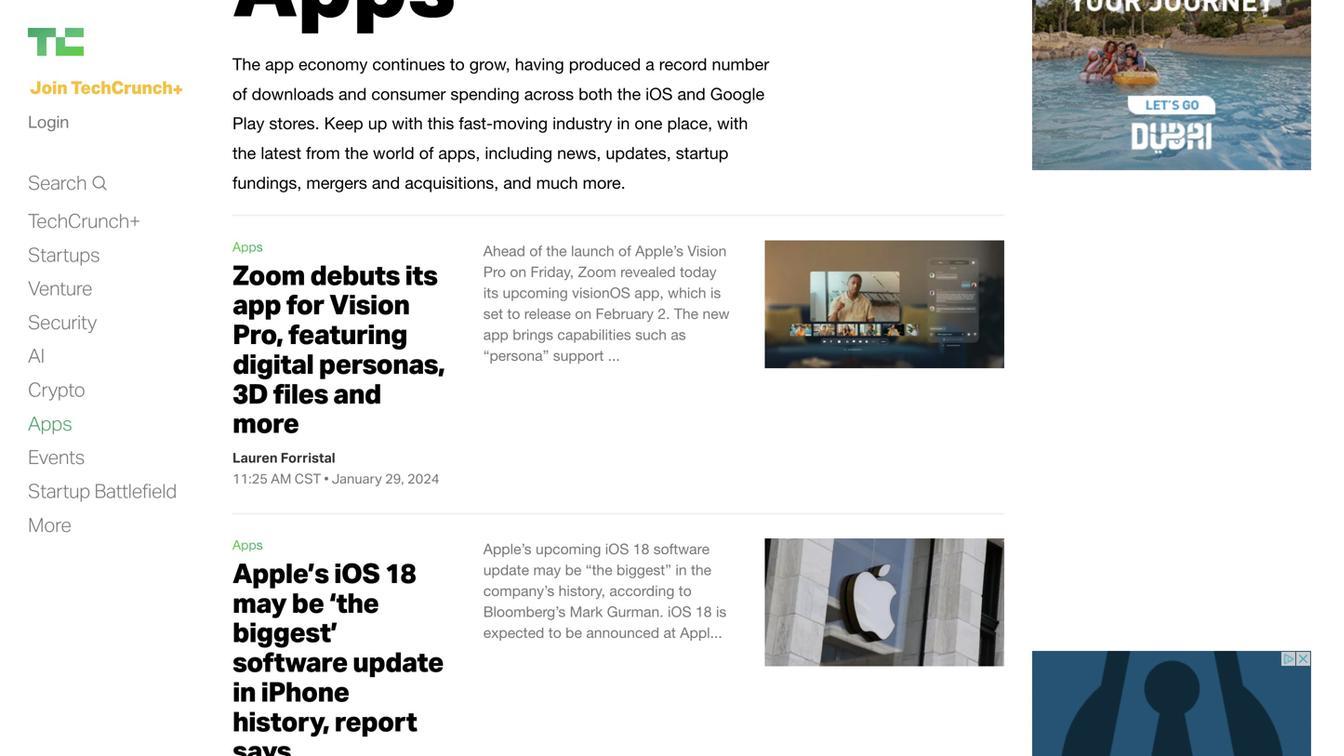 Task type: vqa. For each thing, say whether or not it's contained in the screenshot.
year
no



Task type: describe. For each thing, give the bounding box(es) containing it.
one
[[635, 114, 663, 133]]

fundings,
[[233, 173, 302, 192]]

crypto
[[28, 377, 85, 401]]

industry
[[553, 114, 612, 133]]

•
[[324, 470, 329, 487]]

security
[[28, 310, 97, 334]]

techcrunch+ link
[[28, 208, 140, 233]]

number
[[712, 54, 769, 74]]

biggest'
[[233, 615, 337, 649]]

set
[[483, 305, 503, 322]]

may inside apple's upcoming ios 18 software update may be "the biggest" in the company's history, according to bloomberg's mark gurman. ios 18 is expected to be announced at appl...
[[533, 561, 561, 579]]

acquisitions,
[[405, 173, 499, 192]]

to inside the app economy continues to grow, having produced a record number of downloads and consumer spending across both the ios and google play stores. keep up with this fast-moving industry in one place, with the latest from the world of apps, including news, updates, startup fundings, mergers and acquisitions, and much more.
[[450, 54, 465, 74]]

news,
[[557, 143, 601, 163]]

both
[[579, 84, 613, 103]]

security link
[[28, 310, 97, 335]]

login link
[[28, 107, 69, 137]]

bloomberg's
[[483, 603, 566, 620]]

events link
[[28, 445, 85, 470]]

...
[[608, 347, 620, 364]]

ahead
[[483, 242, 526, 259]]

app inside the app economy continues to grow, having produced a record number of downloads and consumer spending across both the ios and google play stores. keep up with this fast-moving industry in one place, with the latest from the world of apps, including news, updates, startup fundings, mergers and acquisitions, and much more.
[[265, 54, 294, 74]]

as
[[671, 326, 686, 343]]

apple logo at entrance to an apple store image
[[765, 539, 1005, 667]]

including
[[485, 143, 553, 163]]

2 horizontal spatial 18
[[696, 603, 712, 620]]

much
[[536, 173, 578, 192]]

login
[[28, 111, 69, 132]]

record
[[659, 54, 707, 74]]

mark
[[570, 603, 603, 620]]

ai
[[28, 343, 44, 368]]

ios inside the app economy continues to grow, having produced a record number of downloads and consumer spending across both the ios and google play stores. keep up with this fast-moving industry in one place, with the latest from the world of apps, including news, updates, startup fundings, mergers and acquisitions, and much more.
[[646, 84, 673, 103]]

and inside apps zoom debuts its app for vision pro, featuring digital personas, 3d files and more lauren forristal 11:25 am cst • january 29, 2024
[[333, 376, 381, 410]]

vision for for
[[329, 287, 410, 321]]

app inside ahead of the launch of apple's vision pro on friday, zoom revealed today its upcoming visionos app, which is set to release on february 2. the new app brings capabilities such as "persona" support ...
[[483, 326, 509, 343]]

friday,
[[531, 263, 574, 280]]

startup battlefield link
[[28, 479, 177, 504]]

apple's inside apple's upcoming ios 18 software update may be "the biggest" in the company's history, according to bloomberg's mark gurman. ios 18 is expected to be announced at appl...
[[483, 540, 532, 558]]

featuring
[[288, 317, 407, 351]]

from
[[306, 143, 340, 163]]

fast-
[[459, 114, 493, 133]]

the down keep
[[345, 143, 368, 163]]

ios inside apps apple's ios 18 may be 'the biggest' software update in iphone history, report says
[[334, 556, 380, 590]]

battlefield
[[94, 479, 177, 503]]

expected
[[483, 624, 545, 641]]

pro
[[483, 263, 506, 280]]

launch
[[571, 242, 615, 259]]

across
[[524, 84, 574, 103]]

at
[[664, 624, 676, 641]]

apps apple's ios 18 may be 'the biggest' software update in iphone history, report says
[[233, 537, 444, 756]]

join techcrunch +
[[30, 76, 183, 100]]

the inside apple's upcoming ios 18 software update may be "the biggest" in the company's history, according to bloomberg's mark gurman. ios 18 is expected to be announced at appl...
[[691, 561, 712, 579]]

lauren forristal link
[[233, 449, 335, 466]]

up
[[368, 114, 387, 133]]

announced
[[586, 624, 660, 641]]

for
[[286, 287, 324, 321]]

software inside apps apple's ios 18 may be 'the biggest' software update in iphone history, report says
[[233, 645, 348, 679]]

in for update
[[233, 674, 256, 708]]

revealed
[[621, 263, 676, 280]]

search image
[[91, 174, 107, 192]]

may inside apps apple's ios 18 may be 'the biggest' software update in iphone history, report says
[[233, 585, 287, 619]]

having
[[515, 54, 564, 74]]

in for biggest"
[[676, 561, 687, 579]]

apps for apple's
[[233, 537, 263, 552]]

gurman.
[[607, 603, 664, 620]]

of up friday,
[[530, 242, 542, 259]]

techcrunch image
[[28, 28, 84, 56]]

startups link
[[28, 242, 100, 267]]

visionos
[[572, 284, 631, 301]]

grow,
[[470, 54, 510, 74]]

the app economy continues to grow, having produced a record number of downloads and consumer spending across both the ios and google play stores. keep up with this fast-moving industry in one place, with the latest from the world of apps, including news, updates, startup fundings, mergers and acquisitions, and much more.
[[233, 54, 769, 192]]

apps for zoom
[[233, 239, 263, 254]]

ahead of the launch of apple's vision pro on friday, zoom revealed today its upcoming visionos app, which is set to release on february 2. the new app brings capabilities such as "persona" support ...
[[483, 242, 730, 364]]

consumer
[[371, 84, 446, 103]]

support
[[553, 347, 604, 364]]

of up revealed
[[619, 242, 631, 259]]

digital
[[233, 346, 314, 380]]

ai link
[[28, 343, 44, 369]]

upcoming inside apple's upcoming ios 18 software update may be "the biggest" in the company's history, according to bloomberg's mark gurman. ios 18 is expected to be announced at appl...
[[536, 540, 601, 558]]

update inside apps apple's ios 18 may be 'the biggest' software update in iphone history, report says
[[353, 645, 444, 679]]

apps link for zoom debuts its app for vision pro, featuring digital personas, 3d files and more
[[233, 239, 263, 254]]

apple's inside ahead of the launch of apple's vision pro on friday, zoom revealed today its upcoming visionos app, which is set to release on february 2. the new app brings capabilities such as "persona" support ...
[[635, 242, 684, 259]]

18 for upcoming
[[633, 540, 650, 558]]

2 advertisement element from the top
[[1033, 651, 1312, 756]]

history, inside apps apple's ios 18 may be 'the biggest' software update in iphone history, report says
[[233, 704, 329, 738]]

debuts
[[310, 258, 400, 291]]

zoom inside ahead of the launch of apple's vision pro on friday, zoom revealed today its upcoming visionos app, which is set to release on february 2. the new app brings capabilities such as "persona" support ...
[[578, 263, 616, 280]]

downloads
[[252, 84, 334, 103]]

lauren
[[233, 449, 278, 466]]

zoom debuts its app for vision pro, featuring digital personas, 3d files and more link
[[233, 258, 445, 440]]

forristal
[[281, 449, 335, 466]]

1 vertical spatial apps
[[28, 411, 72, 435]]

startups
[[28, 242, 100, 266]]

files
[[273, 376, 328, 410]]

startup battlefield
[[28, 479, 177, 503]]

2.
[[658, 305, 670, 322]]

according
[[610, 582, 675, 599]]

appl...
[[680, 624, 723, 641]]

search
[[28, 170, 87, 194]]

1 advertisement element from the top
[[1033, 0, 1312, 170]]

google
[[710, 84, 765, 103]]

software inside apple's upcoming ios 18 software update may be "the biggest" in the company's history, according to bloomberg's mark gurman. ios 18 is expected to be announced at appl...
[[654, 540, 710, 558]]



Task type: locate. For each thing, give the bounding box(es) containing it.
and up place,
[[678, 84, 706, 103]]

on right pro
[[510, 263, 527, 280]]

2 vertical spatial apps link
[[233, 537, 263, 552]]

2024
[[407, 470, 440, 487]]

3d
[[233, 376, 268, 410]]

+
[[173, 78, 183, 100]]

the
[[233, 54, 260, 74], [674, 305, 699, 322]]

the inside the app economy continues to grow, having produced a record number of downloads and consumer spending across both the ios and google play stores. keep up with this fast-moving industry in one place, with the latest from the world of apps, including news, updates, startup fundings, mergers and acquisitions, and much more.
[[233, 54, 260, 74]]

0 vertical spatial advertisement element
[[1033, 0, 1312, 170]]

produced
[[569, 54, 641, 74]]

update up the company's
[[483, 561, 529, 579]]

apple's up 'biggest''
[[233, 556, 329, 590]]

1 vertical spatial be
[[292, 585, 324, 619]]

apple's upcoming ios 18 software update may be "the biggest" in the company's history, according to bloomberg's mark gurman. ios 18 is expected to be announced at appl...
[[483, 540, 727, 641]]

moving
[[493, 114, 548, 133]]

apps down crypto "link" at the left of the page
[[28, 411, 72, 435]]

in up says
[[233, 674, 256, 708]]

in inside apple's upcoming ios 18 software update may be "the biggest" in the company's history, according to bloomberg's mark gurman. ios 18 is expected to be announced at appl...
[[676, 561, 687, 579]]

"the
[[586, 561, 613, 579]]

1 horizontal spatial on
[[575, 305, 592, 322]]

with
[[392, 114, 423, 133], [717, 114, 748, 133]]

apps link for apple's ios 18 may be 'the biggest' software update in iphone history, report says
[[233, 537, 263, 552]]

app down set
[[483, 326, 509, 343]]

history, inside apple's upcoming ios 18 software update may be "the biggest" in the company's history, according to bloomberg's mark gurman. ios 18 is expected to be announced at appl...
[[559, 582, 606, 599]]

updates,
[[606, 143, 671, 163]]

1 vertical spatial upcoming
[[536, 540, 601, 558]]

stores.
[[269, 114, 320, 133]]

such
[[635, 326, 667, 343]]

"persona"
[[483, 347, 549, 364]]

update up report
[[353, 645, 444, 679]]

the inside ahead of the launch of apple's vision pro on friday, zoom revealed today its upcoming visionos app, which is set to release on february 2. the new app brings capabilities such as "persona" support ...
[[546, 242, 567, 259]]

and up keep
[[339, 84, 367, 103]]

with down google
[[717, 114, 748, 133]]

brings
[[513, 326, 553, 343]]

on
[[510, 263, 527, 280], [575, 305, 592, 322]]

29,
[[385, 470, 404, 487]]

its up set
[[483, 284, 499, 301]]

1 horizontal spatial its
[[483, 284, 499, 301]]

its inside ahead of the launch of apple's vision pro on friday, zoom revealed today its upcoming visionos app, which is set to release on february 2. the new app brings capabilities such as "persona" support ...
[[483, 284, 499, 301]]

be
[[565, 561, 582, 579], [292, 585, 324, 619], [566, 624, 582, 641]]

software up biggest"
[[654, 540, 710, 558]]

2 vertical spatial app
[[483, 326, 509, 343]]

0 vertical spatial is
[[711, 284, 721, 301]]

1 horizontal spatial 18
[[633, 540, 650, 558]]

update inside apple's upcoming ios 18 software update may be "the biggest" in the company's history, according to bloomberg's mark gurman. ios 18 is expected to be announced at appl...
[[483, 561, 529, 579]]

more.
[[583, 173, 626, 192]]

apple's ios 18 may be 'the biggest' software update in iphone history, report says link
[[233, 556, 444, 756]]

1 vertical spatial advertisement element
[[1033, 651, 1312, 756]]

in inside the app economy continues to grow, having produced a record number of downloads and consumer spending across both the ios and google play stores. keep up with this fast-moving industry in one place, with the latest from the world of apps, including news, updates, startup fundings, mergers and acquisitions, and much more.
[[617, 114, 630, 133]]

is inside ahead of the launch of apple's vision pro on friday, zoom revealed today its upcoming visionos app, which is set to release on february 2. the new app brings capabilities such as "persona" support ...
[[711, 284, 721, 301]]

is up new
[[711, 284, 721, 301]]

biggest"
[[617, 561, 672, 579]]

the down play
[[233, 143, 256, 163]]

0 horizontal spatial vision
[[329, 287, 410, 321]]

a
[[646, 54, 655, 74]]

world
[[373, 143, 415, 163]]

the right both
[[617, 84, 641, 103]]

0 vertical spatial in
[[617, 114, 630, 133]]

vision up today
[[688, 242, 727, 259]]

apple's inside apps apple's ios 18 may be 'the biggest' software update in iphone history, report says
[[233, 556, 329, 590]]

techcrunch
[[71, 76, 173, 98]]

apps down fundings,
[[233, 239, 263, 254]]

app
[[265, 54, 294, 74], [233, 287, 281, 321], [483, 326, 509, 343]]

more
[[233, 406, 299, 440]]

techcrunch+
[[28, 208, 140, 232]]

is up 'appl...'
[[716, 603, 727, 620]]

18 up 'appl...'
[[696, 603, 712, 620]]

history, up mark at left
[[559, 582, 606, 599]]

be down mark at left
[[566, 624, 582, 641]]

apps down 11:25
[[233, 537, 263, 552]]

apple's up the company's
[[483, 540, 532, 558]]

vision for apple's
[[688, 242, 727, 259]]

apps zoom debuts its app for vision pro, featuring digital personas, 3d files and more lauren forristal 11:25 am cst • january 29, 2024
[[233, 239, 445, 487]]

0 horizontal spatial its
[[405, 258, 437, 291]]

0 horizontal spatial in
[[233, 674, 256, 708]]

upcoming inside ahead of the launch of apple's vision pro on friday, zoom revealed today its upcoming visionos app, which is set to release on february 2. the new app brings capabilities such as "persona" support ...
[[503, 284, 568, 301]]

app up the downloads
[[265, 54, 294, 74]]

0 horizontal spatial 18
[[385, 556, 416, 590]]

1 horizontal spatial in
[[617, 114, 630, 133]]

1 with from the left
[[392, 114, 423, 133]]

1 vertical spatial in
[[676, 561, 687, 579]]

of up play
[[233, 84, 247, 103]]

app left for
[[233, 287, 281, 321]]

and down including at the left of the page
[[503, 173, 532, 192]]

1 vertical spatial app
[[233, 287, 281, 321]]

18 up biggest"
[[633, 540, 650, 558]]

am
[[271, 470, 292, 487]]

0 horizontal spatial on
[[510, 263, 527, 280]]

to down bloomberg's
[[549, 624, 562, 641]]

techcrunch link
[[28, 28, 214, 56]]

0 horizontal spatial may
[[233, 585, 287, 619]]

1 vertical spatial history,
[[233, 704, 329, 738]]

release
[[524, 305, 571, 322]]

2 vertical spatial be
[[566, 624, 582, 641]]

1 horizontal spatial apple's
[[483, 540, 532, 558]]

0 vertical spatial apps link
[[233, 239, 263, 254]]

2 vertical spatial apps
[[233, 537, 263, 552]]

0 vertical spatial update
[[483, 561, 529, 579]]

1 horizontal spatial update
[[483, 561, 529, 579]]

apple's up revealed
[[635, 242, 684, 259]]

0 vertical spatial upcoming
[[503, 284, 568, 301]]

is inside apple's upcoming ios 18 software update may be "the biggest" in the company's history, according to bloomberg's mark gurman. ios 18 is expected to be announced at appl...
[[716, 603, 727, 620]]

the down which
[[674, 305, 699, 322]]

says
[[233, 734, 291, 756]]

startup
[[28, 479, 90, 503]]

0 vertical spatial apps
[[233, 239, 263, 254]]

0 vertical spatial may
[[533, 561, 561, 579]]

1 horizontal spatial may
[[533, 561, 561, 579]]

apps link down fundings,
[[233, 239, 263, 254]]

1 horizontal spatial with
[[717, 114, 748, 133]]

the right biggest"
[[691, 561, 712, 579]]

1 vertical spatial apps link
[[28, 411, 72, 436]]

venture link
[[28, 276, 92, 301]]

1 horizontal spatial the
[[674, 305, 699, 322]]

spending
[[451, 84, 520, 103]]

cst
[[295, 470, 321, 487]]

0 vertical spatial be
[[565, 561, 582, 579]]

0 vertical spatial app
[[265, 54, 294, 74]]

join
[[30, 76, 67, 98]]

economy
[[299, 54, 368, 74]]

january
[[332, 470, 382, 487]]

the up friday,
[[546, 242, 567, 259]]

and right files
[[333, 376, 381, 410]]

0 vertical spatial software
[[654, 540, 710, 558]]

keep
[[324, 114, 363, 133]]

latest
[[261, 143, 301, 163]]

to inside ahead of the launch of apple's vision pro on friday, zoom revealed today its upcoming visionos app, which is set to release on february 2. the new app brings capabilities such as "persona" support ...
[[507, 305, 520, 322]]

zoom up "pro,"
[[233, 258, 305, 291]]

0 vertical spatial the
[[233, 54, 260, 74]]

and down world
[[372, 173, 400, 192]]

2 horizontal spatial in
[[676, 561, 687, 579]]

capabilities
[[558, 326, 631, 343]]

upcoming up "the
[[536, 540, 601, 558]]

with down consumer
[[392, 114, 423, 133]]

apps link
[[233, 239, 263, 254], [28, 411, 72, 436], [233, 537, 263, 552]]

1 vertical spatial may
[[233, 585, 287, 619]]

company's
[[483, 582, 555, 599]]

11:25
[[233, 470, 268, 487]]

and
[[339, 84, 367, 103], [678, 84, 706, 103], [372, 173, 400, 192], [503, 173, 532, 192], [333, 376, 381, 410]]

1 vertical spatial is
[[716, 603, 727, 620]]

0 horizontal spatial update
[[353, 645, 444, 679]]

of
[[233, 84, 247, 103], [419, 143, 434, 163], [530, 242, 542, 259], [619, 242, 631, 259]]

this
[[428, 114, 454, 133]]

0 horizontal spatial software
[[233, 645, 348, 679]]

of right world
[[419, 143, 434, 163]]

be left 'the
[[292, 585, 324, 619]]

1 vertical spatial vision
[[329, 287, 410, 321]]

apps inside apps apple's ios 18 may be 'the biggest' software update in iphone history, report says
[[233, 537, 263, 552]]

continues
[[372, 54, 445, 74]]

2 vertical spatial in
[[233, 674, 256, 708]]

app inside apps zoom debuts its app for vision pro, featuring digital personas, 3d files and more lauren forristal 11:25 am cst • january 29, 2024
[[233, 287, 281, 321]]

apps,
[[438, 143, 480, 163]]

1 horizontal spatial software
[[654, 540, 710, 558]]

to left grow,
[[450, 54, 465, 74]]

zoom inside apps zoom debuts its app for vision pro, featuring digital personas, 3d files and more lauren forristal 11:25 am cst • january 29, 2024
[[233, 258, 305, 291]]

0 horizontal spatial history,
[[233, 704, 329, 738]]

1 horizontal spatial zoom
[[578, 263, 616, 280]]

0 horizontal spatial apple's
[[233, 556, 329, 590]]

the inside ahead of the launch of apple's vision pro on friday, zoom revealed today its upcoming visionos app, which is set to release on february 2. the new app brings capabilities such as "persona" support ...
[[674, 305, 699, 322]]

be left "the
[[565, 561, 582, 579]]

mergers
[[306, 173, 367, 192]]

february
[[596, 305, 654, 322]]

in right biggest"
[[676, 561, 687, 579]]

upcoming up release
[[503, 284, 568, 301]]

in inside apps apple's ios 18 may be 'the biggest' software update in iphone history, report says
[[233, 674, 256, 708]]

vision inside ahead of the launch of apple's vision pro on friday, zoom revealed today its upcoming visionos app, which is set to release on february 2. the new app brings capabilities such as "persona" support ...
[[688, 242, 727, 259]]

18 inside apps apple's ios 18 may be 'the biggest' software update in iphone history, report says
[[385, 556, 416, 590]]

history, down 'biggest''
[[233, 704, 329, 738]]

18 for apple's
[[385, 556, 416, 590]]

'the
[[329, 585, 379, 619]]

18 right 'the
[[385, 556, 416, 590]]

1 vertical spatial software
[[233, 645, 348, 679]]

apps link down 11:25
[[233, 537, 263, 552]]

2 with from the left
[[717, 114, 748, 133]]

events
[[28, 445, 85, 469]]

startup
[[676, 143, 729, 163]]

to right set
[[507, 305, 520, 322]]

on up capabilities
[[575, 305, 592, 322]]

0 vertical spatial history,
[[559, 582, 606, 599]]

0 horizontal spatial with
[[392, 114, 423, 133]]

0 horizontal spatial zoom
[[233, 258, 305, 291]]

in left one
[[617, 114, 630, 133]]

1 horizontal spatial vision
[[688, 242, 727, 259]]

its
[[405, 258, 437, 291], [483, 284, 499, 301]]

play
[[233, 114, 264, 133]]

its right debuts
[[405, 258, 437, 291]]

ios
[[646, 84, 673, 103], [605, 540, 629, 558], [334, 556, 380, 590], [668, 603, 692, 620]]

2 horizontal spatial apple's
[[635, 242, 684, 259]]

vision up personas, on the left of the page
[[329, 287, 410, 321]]

app,
[[635, 284, 664, 301]]

software down 'the
[[233, 645, 348, 679]]

0 vertical spatial on
[[510, 263, 527, 280]]

venture
[[28, 276, 92, 300]]

0 vertical spatial vision
[[688, 242, 727, 259]]

apps link up events
[[28, 411, 72, 436]]

1 vertical spatial update
[[353, 645, 444, 679]]

1 vertical spatial on
[[575, 305, 592, 322]]

which
[[668, 284, 707, 301]]

vision inside apps zoom debuts its app for vision pro, featuring digital personas, 3d files and more lauren forristal 11:25 am cst • january 29, 2024
[[329, 287, 410, 321]]

iphone
[[261, 674, 349, 708]]

be inside apps apple's ios 18 may be 'the biggest' software update in iphone history, report says
[[292, 585, 324, 619]]

0 horizontal spatial the
[[233, 54, 260, 74]]

zoom up "visionos"
[[578, 263, 616, 280]]

to right according
[[679, 582, 692, 599]]

apps inside apps zoom debuts its app for vision pro, featuring digital personas, 3d files and more lauren forristal 11:25 am cst • january 29, 2024
[[233, 239, 263, 254]]

its inside apps zoom debuts its app for vision pro, featuring digital personas, 3d files and more lauren forristal 11:25 am cst • january 29, 2024
[[405, 258, 437, 291]]

pro,
[[233, 317, 283, 351]]

the up the downloads
[[233, 54, 260, 74]]

software
[[654, 540, 710, 558], [233, 645, 348, 679]]

report
[[335, 704, 417, 738]]

advertisement element
[[1033, 0, 1312, 170], [1033, 651, 1312, 756]]

may
[[533, 561, 561, 579], [233, 585, 287, 619]]

1 horizontal spatial history,
[[559, 582, 606, 599]]

1 vertical spatial the
[[674, 305, 699, 322]]



